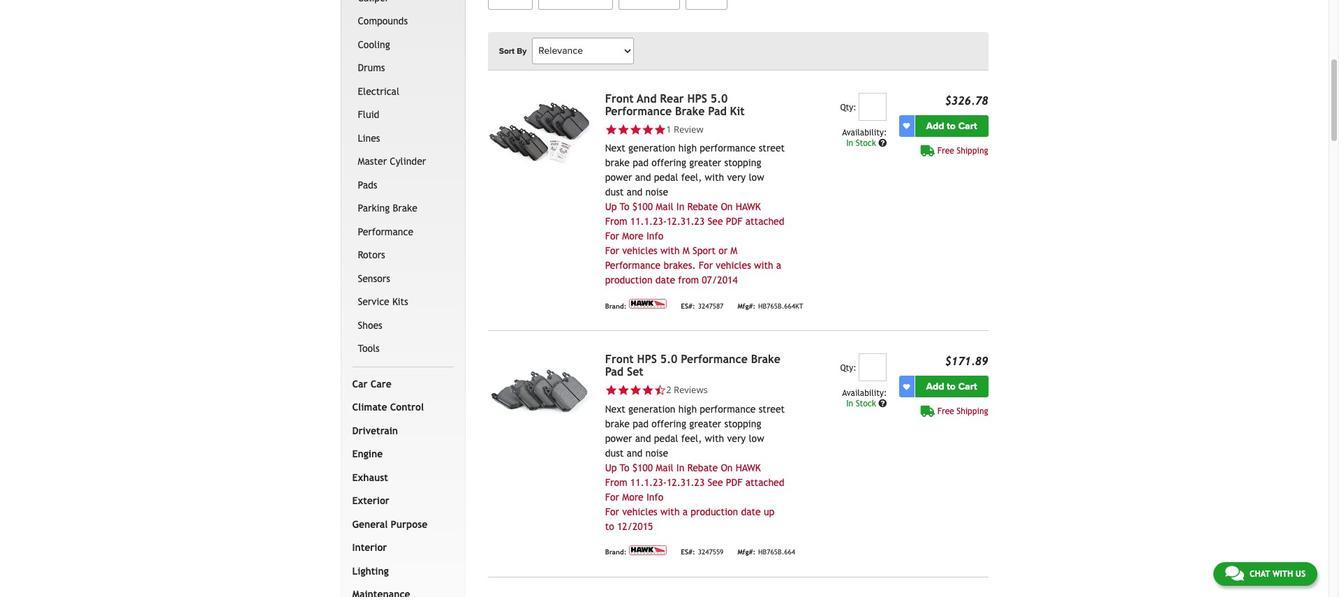 Task type: describe. For each thing, give the bounding box(es) containing it.
pedal for set
[[654, 433, 679, 444]]

master
[[358, 156, 387, 167]]

car care link
[[350, 373, 451, 396]]

front hps 5.0 performance brake pad set link
[[605, 353, 781, 379]]

from
[[679, 275, 699, 286]]

2
[[667, 384, 672, 396]]

add to cart for $171.89
[[927, 381, 978, 393]]

pad inside front hps 5.0 performance brake pad set
[[605, 366, 624, 379]]

kit
[[730, 105, 745, 118]]

cart for $326.78
[[959, 120, 978, 132]]

chat with us
[[1250, 569, 1306, 579]]

engine link
[[350, 443, 451, 467]]

see for front hps 5.0 performance brake pad set
[[708, 477, 723, 488]]

tools
[[358, 343, 380, 354]]

07/2014
[[702, 275, 738, 286]]

vehicles for front and rear hps 5.0 performance brake pad kit
[[623, 245, 658, 257]]

service kits link
[[355, 291, 451, 314]]

1 2 reviews link from the left
[[605, 384, 786, 397]]

cooling link
[[355, 33, 451, 57]]

11.1.23- for set
[[631, 477, 667, 488]]

$171.89
[[946, 355, 989, 368]]

purpose
[[391, 519, 428, 530]]

exhaust link
[[350, 467, 451, 490]]

front and rear hps 5.0 performance brake pad kit
[[605, 92, 745, 118]]

brake inside front and rear hps 5.0 performance brake pad kit
[[676, 105, 705, 118]]

12.31.23 for brake
[[667, 216, 705, 227]]

mfg#: hb765b.664kt
[[738, 302, 804, 310]]

12.31.23 for set
[[667, 477, 705, 488]]

to for performance
[[620, 201, 630, 213]]

dust for pad
[[605, 448, 624, 459]]

more for pad
[[623, 492, 644, 503]]

pdf for front and rear hps 5.0 performance brake pad kit
[[726, 216, 743, 227]]

cart for $171.89
[[959, 381, 978, 393]]

availability: for $171.89
[[843, 389, 887, 398]]

shoes
[[358, 320, 383, 331]]

interior
[[352, 542, 387, 554]]

lighting link
[[350, 560, 451, 584]]

free shipping for $171.89
[[938, 407, 989, 417]]

master cylinder
[[358, 156, 426, 167]]

brand: for pad
[[605, 549, 627, 556]]

chat
[[1250, 569, 1271, 579]]

in stock for $171.89
[[847, 399, 879, 409]]

master cylinder link
[[355, 150, 451, 174]]

brake inside front hps 5.0 performance brake pad set
[[752, 353, 781, 366]]

11.1.23- for brake
[[631, 216, 667, 227]]

3247587
[[698, 302, 724, 310]]

es#: 3247559
[[681, 549, 724, 556]]

1
[[667, 123, 672, 135]]

sort by
[[499, 46, 527, 56]]

from for performance
[[605, 216, 628, 227]]

mfg#: hb765b.664
[[738, 549, 796, 556]]

in inside next generation high performance street brake pad offering greater stopping power and pedal feel, with very low dust and noise up to $100 mail in rebate on hawk from 11.1.23-12.31.23 see pdf attached for more info for vehicles with a production date up to 12/2015
[[677, 462, 685, 473]]

pads
[[358, 179, 378, 191]]

lines
[[358, 133, 380, 144]]

es#: for brake
[[681, 302, 696, 310]]

and
[[637, 92, 657, 105]]

comments image
[[1226, 565, 1245, 582]]

hawk - corporate logo image for brake
[[630, 299, 667, 309]]

high for hps
[[679, 143, 697, 154]]

1 1 review link from the left
[[605, 123, 786, 136]]

street for front hps 5.0 performance brake pad set
[[759, 404, 785, 415]]

mfg#: for front and rear hps 5.0 performance brake pad kit
[[738, 302, 756, 310]]

fluid link
[[355, 104, 451, 127]]

drums
[[358, 62, 385, 74]]

es#: for set
[[681, 549, 696, 556]]

next for pad
[[605, 404, 626, 415]]

see for front and rear hps 5.0 performance brake pad kit
[[708, 216, 723, 227]]

exterior
[[352, 496, 390, 507]]

general purpose link
[[350, 513, 451, 537]]

hps inside front and rear hps 5.0 performance brake pad kit
[[688, 92, 708, 105]]

set
[[627, 366, 644, 379]]

info for set
[[647, 492, 664, 503]]

front for pad
[[605, 353, 634, 366]]

service kits
[[358, 296, 409, 308]]

stopping for front hps 5.0 performance brake pad set
[[725, 418, 762, 429]]

1 vertical spatial vehicles
[[716, 260, 752, 271]]

next generation high performance street brake pad offering greater stopping power and pedal feel, with very low dust and noise up to $100 mail in rebate on hawk from 11.1.23-12.31.23 see pdf attached for more info for vehicles with m sport or m performance brakes. for vehicles with a production date from 07/2014
[[605, 143, 785, 286]]

offering for brake
[[652, 157, 687, 169]]

fluid
[[358, 109, 380, 120]]

drivetrain
[[352, 425, 398, 437]]

interior link
[[350, 537, 451, 560]]

add for $171.89
[[927, 381, 945, 393]]

performance link
[[355, 221, 451, 244]]

stopping for front and rear hps 5.0 performance brake pad kit
[[725, 157, 762, 169]]

1 review
[[667, 123, 704, 135]]

offering for set
[[652, 418, 687, 429]]

or
[[719, 245, 728, 257]]

brand: for performance
[[605, 302, 627, 310]]

a inside next generation high performance street brake pad offering greater stopping power and pedal feel, with very low dust and noise up to $100 mail in rebate on hawk from 11.1.23-12.31.23 see pdf attached for more info for vehicles with a production date up to 12/2015
[[683, 506, 688, 517]]

hawk - corporate logo image for set
[[630, 545, 667, 555]]

add for $326.78
[[927, 120, 945, 132]]

exhaust
[[352, 472, 388, 483]]

date inside next generation high performance street brake pad offering greater stopping power and pedal feel, with very low dust and noise up to $100 mail in rebate on hawk from 11.1.23-12.31.23 see pdf attached for more info for vehicles with m sport or m performance brakes. for vehicles with a production date from 07/2014
[[656, 275, 676, 286]]

review
[[674, 123, 704, 135]]

low for front and rear hps 5.0 performance brake pad kit
[[749, 172, 765, 183]]

es#3247559 - hb765b.664 - front hps 5.0 performance brake pad set - next generation high performance street brake pad offering greater stopping power and pedal feel, with very low dust and noise - hawk - bmw mini image
[[488, 354, 594, 433]]

qty: for front and rear hps 5.0 performance brake pad kit
[[841, 102, 857, 112]]

generation for brake
[[629, 143, 676, 154]]

pad inside front and rear hps 5.0 performance brake pad kit
[[709, 105, 727, 118]]

performance inside front and rear hps 5.0 performance brake pad kit
[[605, 105, 672, 118]]

production inside next generation high performance street brake pad offering greater stopping power and pedal feel, with very low dust and noise up to $100 mail in rebate on hawk from 11.1.23-12.31.23 see pdf attached for more info for vehicles with m sport or m performance brakes. for vehicles with a production date from 07/2014
[[605, 275, 653, 286]]

electrical
[[358, 86, 400, 97]]

rotors
[[358, 250, 385, 261]]

question circle image
[[879, 400, 887, 408]]

very for front hps 5.0 performance brake pad set
[[728, 433, 746, 444]]

control
[[390, 402, 424, 413]]

care
[[371, 379, 392, 390]]

half star image
[[654, 384, 667, 397]]

hb765b.664
[[759, 549, 796, 556]]

performance inside next generation high performance street brake pad offering greater stopping power and pedal feel, with very low dust and noise up to $100 mail in rebate on hawk from 11.1.23-12.31.23 see pdf attached for more info for vehicles with m sport or m performance brakes. for vehicles with a production date from 07/2014
[[605, 260, 661, 271]]

info for brake
[[647, 231, 664, 242]]

compounds
[[358, 16, 408, 27]]

2 reviews
[[667, 384, 708, 396]]

parking brake
[[358, 203, 418, 214]]

add to wish list image
[[904, 122, 911, 129]]

street for front and rear hps 5.0 performance brake pad kit
[[759, 143, 785, 154]]

compounds link
[[355, 10, 451, 33]]

star image left review
[[654, 123, 667, 136]]

attached for front hps 5.0 performance brake pad set
[[746, 477, 785, 488]]

hawk for front hps 5.0 performance brake pad set
[[736, 462, 761, 473]]

exterior link
[[350, 490, 451, 513]]

sport
[[693, 245, 716, 257]]

2 1 review link from the left
[[667, 123, 704, 136]]

$100 for brake
[[633, 201, 653, 213]]

cooling
[[358, 39, 390, 50]]

sensors
[[358, 273, 390, 284]]

drivetrain link
[[350, 420, 451, 443]]

es#: 3247587
[[681, 302, 724, 310]]



Task type: vqa. For each thing, say whether or not it's contained in the screenshot.
From for Performance
yes



Task type: locate. For each thing, give the bounding box(es) containing it.
climate control link
[[350, 396, 451, 420]]

hps
[[688, 92, 708, 105], [638, 353, 657, 366]]

see inside next generation high performance street brake pad offering greater stopping power and pedal feel, with very low dust and noise up to $100 mail in rebate on hawk from 11.1.23-12.31.23 see pdf attached for more info for vehicles with a production date up to 12/2015
[[708, 477, 723, 488]]

free
[[938, 146, 955, 156], [938, 407, 955, 417]]

brake down pads link
[[393, 203, 418, 214]]

low for front hps 5.0 performance brake pad set
[[749, 433, 765, 444]]

0 vertical spatial free shipping
[[938, 146, 989, 156]]

from inside next generation high performance street brake pad offering greater stopping power and pedal feel, with very low dust and noise up to $100 mail in rebate on hawk from 11.1.23-12.31.23 see pdf attached for more info for vehicles with a production date up to 12/2015
[[605, 477, 628, 488]]

$100 for set
[[633, 462, 653, 473]]

add to cart button
[[916, 115, 989, 137], [916, 376, 989, 398]]

noise down 1
[[646, 187, 669, 198]]

11.1.23- inside next generation high performance street brake pad offering greater stopping power and pedal feel, with very low dust and noise up to $100 mail in rebate on hawk from 11.1.23-12.31.23 see pdf attached for more info for vehicles with m sport or m performance brakes. for vehicles with a production date from 07/2014
[[631, 216, 667, 227]]

1 vertical spatial to
[[947, 381, 956, 393]]

performance inside next generation high performance street brake pad offering greater stopping power and pedal feel, with very low dust and noise up to $100 mail in rebate on hawk from 11.1.23-12.31.23 see pdf attached for more info for vehicles with a production date up to 12/2015
[[700, 404, 756, 415]]

and
[[636, 172, 651, 183], [627, 187, 643, 198], [636, 433, 651, 444], [627, 448, 643, 459]]

0 vertical spatial brand:
[[605, 302, 627, 310]]

hps right rear
[[688, 92, 708, 105]]

0 vertical spatial performance
[[700, 143, 756, 154]]

a up hb765b.664kt
[[777, 260, 782, 271]]

add right add to wish list image
[[927, 120, 945, 132]]

0 horizontal spatial date
[[656, 275, 676, 286]]

brake
[[676, 105, 705, 118], [393, 203, 418, 214], [752, 353, 781, 366]]

hawk for front and rear hps 5.0 performance brake pad kit
[[736, 201, 761, 213]]

2 generation from the top
[[629, 404, 676, 415]]

2 add to cart from the top
[[927, 381, 978, 393]]

up
[[605, 201, 617, 213], [605, 462, 617, 473]]

low inside next generation high performance street brake pad offering greater stopping power and pedal feel, with very low dust and noise up to $100 mail in rebate on hawk from 11.1.23-12.31.23 see pdf attached for more info for vehicles with a production date up to 12/2015
[[749, 433, 765, 444]]

1 vertical spatial high
[[679, 404, 697, 415]]

0 horizontal spatial pad
[[605, 366, 624, 379]]

1 power from the top
[[605, 172, 633, 183]]

$100 inside next generation high performance street brake pad offering greater stopping power and pedal feel, with very low dust and noise up to $100 mail in rebate on hawk from 11.1.23-12.31.23 see pdf attached for more info for vehicles with m sport or m performance brakes. for vehicles with a production date from 07/2014
[[633, 201, 653, 213]]

performance up 1
[[605, 105, 672, 118]]

1 vertical spatial very
[[728, 433, 746, 444]]

up inside next generation high performance street brake pad offering greater stopping power and pedal feel, with very low dust and noise up to $100 mail in rebate on hawk from 11.1.23-12.31.23 see pdf attached for more info for vehicles with m sport or m performance brakes. for vehicles with a production date from 07/2014
[[605, 201, 617, 213]]

2 performance from the top
[[700, 404, 756, 415]]

1 brake from the top
[[605, 157, 630, 169]]

1 add to cart button from the top
[[916, 115, 989, 137]]

1 horizontal spatial brake
[[676, 105, 705, 118]]

1 pdf from the top
[[726, 216, 743, 227]]

add to cart
[[927, 120, 978, 132], [927, 381, 978, 393]]

12/2015
[[618, 521, 653, 532]]

brake for performance
[[605, 157, 630, 169]]

2 cart from the top
[[959, 381, 978, 393]]

star image down set
[[618, 384, 630, 397]]

1 vertical spatial production
[[691, 506, 739, 517]]

climate
[[352, 402, 387, 413]]

1 vertical spatial info
[[647, 492, 664, 503]]

1 free from the top
[[938, 146, 955, 156]]

2 attached from the top
[[746, 477, 785, 488]]

1 next from the top
[[605, 143, 626, 154]]

2 qty: from the top
[[841, 363, 857, 373]]

0 vertical spatial see
[[708, 216, 723, 227]]

$100
[[633, 201, 653, 213], [633, 462, 653, 473]]

1 info from the top
[[647, 231, 664, 242]]

front inside front hps 5.0 performance brake pad set
[[605, 353, 634, 366]]

offering down 1
[[652, 157, 687, 169]]

generation down 1
[[629, 143, 676, 154]]

1 attached from the top
[[746, 216, 785, 227]]

free shipping down $326.78
[[938, 146, 989, 156]]

kits
[[393, 296, 409, 308]]

pdf inside next generation high performance street brake pad offering greater stopping power and pedal feel, with very low dust and noise up to $100 mail in rebate on hawk from 11.1.23-12.31.23 see pdf attached for more info for vehicles with a production date up to 12/2015
[[726, 477, 743, 488]]

power inside next generation high performance street brake pad offering greater stopping power and pedal feel, with very low dust and noise up to $100 mail in rebate on hawk from 11.1.23-12.31.23 see pdf attached for more info for vehicles with m sport or m performance brakes. for vehicles with a production date from 07/2014
[[605, 172, 633, 183]]

mail inside next generation high performance street brake pad offering greater stopping power and pedal feel, with very low dust and noise up to $100 mail in rebate on hawk from 11.1.23-12.31.23 see pdf attached for more info for vehicles with m sport or m performance brakes. for vehicles with a production date from 07/2014
[[656, 201, 674, 213]]

2 feel, from the top
[[682, 433, 702, 444]]

noise down half star icon
[[646, 448, 669, 459]]

up for front and rear hps 5.0 performance brake pad kit
[[605, 201, 617, 213]]

1 vertical spatial attached
[[746, 477, 785, 488]]

5.0 up the 2
[[661, 353, 678, 366]]

performance for 5.0
[[700, 143, 756, 154]]

0 vertical spatial generation
[[629, 143, 676, 154]]

5.0
[[711, 92, 728, 105], [661, 353, 678, 366]]

performance down reviews
[[700, 404, 756, 415]]

date down brakes.
[[656, 275, 676, 286]]

hawk - corporate logo image down brakes.
[[630, 299, 667, 309]]

0 vertical spatial info
[[647, 231, 664, 242]]

es#: left 3247559
[[681, 549, 696, 556]]

availability: for $326.78
[[843, 128, 887, 137]]

shipping down $326.78
[[957, 146, 989, 156]]

1 vertical spatial on
[[721, 462, 733, 473]]

star image left 1
[[618, 123, 630, 136]]

free down $171.89
[[938, 407, 955, 417]]

0 vertical spatial 12.31.23
[[667, 216, 705, 227]]

info inside next generation high performance street brake pad offering greater stopping power and pedal feel, with very low dust and noise up to $100 mail in rebate on hawk from 11.1.23-12.31.23 see pdf attached for more info for vehicles with a production date up to 12/2015
[[647, 492, 664, 503]]

1 vertical spatial more
[[623, 492, 644, 503]]

1 vertical spatial greater
[[690, 418, 722, 429]]

to down $326.78
[[947, 120, 956, 132]]

performance inside next generation high performance street brake pad offering greater stopping power and pedal feel, with very low dust and noise up to $100 mail in rebate on hawk from 11.1.23-12.31.23 see pdf attached for more info for vehicles with m sport or m performance brakes. for vehicles with a production date from 07/2014
[[700, 143, 756, 154]]

0 vertical spatial to
[[620, 201, 630, 213]]

from for pad
[[605, 477, 628, 488]]

pad down and
[[633, 157, 649, 169]]

more for performance
[[623, 231, 644, 242]]

greater inside next generation high performance street brake pad offering greater stopping power and pedal feel, with very low dust and noise up to $100 mail in rebate on hawk from 11.1.23-12.31.23 see pdf attached for more info for vehicles with a production date up to 12/2015
[[690, 418, 722, 429]]

1 vertical spatial qty:
[[841, 363, 857, 373]]

attached inside next generation high performance street brake pad offering greater stopping power and pedal feel, with very low dust and noise up to $100 mail in rebate on hawk from 11.1.23-12.31.23 see pdf attached for more info for vehicles with m sport or m performance brakes. for vehicles with a production date from 07/2014
[[746, 216, 785, 227]]

stock left question circle image
[[856, 399, 877, 409]]

in inside next generation high performance street brake pad offering greater stopping power and pedal feel, with very low dust and noise up to $100 mail in rebate on hawk from 11.1.23-12.31.23 see pdf attached for more info for vehicles with m sport or m performance brakes. for vehicles with a production date from 07/2014
[[677, 201, 685, 213]]

1 qty: from the top
[[841, 102, 857, 112]]

1 mail from the top
[[656, 201, 674, 213]]

2 very from the top
[[728, 433, 746, 444]]

car
[[352, 379, 368, 390]]

1 horizontal spatial 5.0
[[711, 92, 728, 105]]

see
[[708, 216, 723, 227], [708, 477, 723, 488]]

1 vertical spatial power
[[605, 433, 633, 444]]

free shipping down $171.89
[[938, 407, 989, 417]]

free shipping
[[938, 146, 989, 156], [938, 407, 989, 417]]

12.31.23 inside next generation high performance street brake pad offering greater stopping power and pedal feel, with very low dust and noise up to $100 mail in rebate on hawk from 11.1.23-12.31.23 see pdf attached for more info for vehicles with a production date up to 12/2015
[[667, 477, 705, 488]]

to for $326.78
[[947, 120, 956, 132]]

performance
[[605, 105, 672, 118], [358, 226, 414, 237], [605, 260, 661, 271], [681, 353, 748, 366]]

2 m from the left
[[731, 245, 738, 257]]

to inside next generation high performance street brake pad offering greater stopping power and pedal feel, with very low dust and noise up to $100 mail in rebate on hawk from 11.1.23-12.31.23 see pdf attached for more info for vehicles with a production date up to 12/2015
[[620, 462, 630, 473]]

in stock for $326.78
[[847, 138, 879, 148]]

2 low from the top
[[749, 433, 765, 444]]

a
[[777, 260, 782, 271], [683, 506, 688, 517]]

1 front from the top
[[605, 92, 634, 105]]

next
[[605, 143, 626, 154], [605, 404, 626, 415]]

pdf for front hps 5.0 performance brake pad set
[[726, 477, 743, 488]]

add to cart for $326.78
[[927, 120, 978, 132]]

hawk inside next generation high performance street brake pad offering greater stopping power and pedal feel, with very low dust and noise up to $100 mail in rebate on hawk from 11.1.23-12.31.23 see pdf attached for more info for vehicles with a production date up to 12/2015
[[736, 462, 761, 473]]

more inside next generation high performance street brake pad offering greater stopping power and pedal feel, with very low dust and noise up to $100 mail in rebate on hawk from 11.1.23-12.31.23 see pdf attached for more info for vehicles with m sport or m performance brakes. for vehicles with a production date from 07/2014
[[623, 231, 644, 242]]

0 vertical spatial dust
[[605, 187, 624, 198]]

mail for set
[[656, 462, 674, 473]]

star image
[[605, 123, 618, 136], [630, 123, 642, 136], [642, 123, 654, 136], [630, 384, 642, 397], [642, 384, 654, 397]]

cart down $326.78
[[959, 120, 978, 132]]

shipping for $171.89
[[957, 407, 989, 417]]

stock for $326.78
[[856, 138, 877, 148]]

1 mfg#: from the top
[[738, 302, 756, 310]]

1 11.1.23- from the top
[[631, 216, 667, 227]]

add to cart button for $171.89
[[916, 376, 989, 398]]

1 greater from the top
[[690, 157, 722, 169]]

2 add from the top
[[927, 381, 945, 393]]

brand:
[[605, 302, 627, 310], [605, 549, 627, 556]]

add to cart down $171.89
[[927, 381, 978, 393]]

production left from
[[605, 275, 653, 286]]

0 vertical spatial hps
[[688, 92, 708, 105]]

mfg#: left hb765b.664
[[738, 549, 756, 556]]

1 vertical spatial add to cart
[[927, 381, 978, 393]]

rebate for set
[[688, 462, 718, 473]]

attached
[[746, 216, 785, 227], [746, 477, 785, 488]]

vehicles left sport
[[623, 245, 658, 257]]

more inside next generation high performance street brake pad offering greater stopping power and pedal feel, with very low dust and noise up to $100 mail in rebate on hawk from 11.1.23-12.31.23 see pdf attached for more info for vehicles with a production date up to 12/2015
[[623, 492, 644, 503]]

1 add to cart from the top
[[927, 120, 978, 132]]

0 vertical spatial pdf
[[726, 216, 743, 227]]

performance inside the braking subcategories element
[[358, 226, 414, 237]]

1 vertical spatial add to cart button
[[916, 376, 989, 398]]

1 12.31.23 from the top
[[667, 216, 705, 227]]

1 rebate from the top
[[688, 201, 718, 213]]

1 vertical spatial mfg#:
[[738, 549, 756, 556]]

1 low from the top
[[749, 172, 765, 183]]

to
[[620, 201, 630, 213], [620, 462, 630, 473]]

feel, for brake
[[682, 172, 702, 183]]

vehicles up 12/2015 at left bottom
[[623, 506, 658, 517]]

rebate for brake
[[688, 201, 718, 213]]

rotors link
[[355, 244, 451, 267]]

es#3247587 - hb765b.664kt - front and rear hps 5.0 performance brake pad kit - next generation high performance street brake pad offering greater stopping power and pedal feel, with very low dust and noise - hawk - bmw image
[[488, 93, 594, 172]]

vehicles for front hps 5.0 performance brake pad set
[[623, 506, 658, 517]]

2 street from the top
[[759, 404, 785, 415]]

pedal inside next generation high performance street brake pad offering greater stopping power and pedal feel, with very low dust and noise up to $100 mail in rebate on hawk from 11.1.23-12.31.23 see pdf attached for more info for vehicles with m sport or m performance brakes. for vehicles with a production date from 07/2014
[[654, 172, 679, 183]]

pad inside next generation high performance street brake pad offering greater stopping power and pedal feel, with very low dust and noise up to $100 mail in rebate on hawk from 11.1.23-12.31.23 see pdf attached for more info for vehicles with a production date up to 12/2015
[[633, 418, 649, 429]]

to inside next generation high performance street brake pad offering greater stopping power and pedal feel, with very low dust and noise up to $100 mail in rebate on hawk from 11.1.23-12.31.23 see pdf attached for more info for vehicles with m sport or m performance brakes. for vehicles with a production date from 07/2014
[[620, 201, 630, 213]]

date
[[656, 275, 676, 286], [742, 506, 761, 517]]

1 very from the top
[[728, 172, 746, 183]]

pad inside next generation high performance street brake pad offering greater stopping power and pedal feel, with very low dust and noise up to $100 mail in rebate on hawk from 11.1.23-12.31.23 see pdf attached for more info for vehicles with m sport or m performance brakes. for vehicles with a production date from 07/2014
[[633, 157, 649, 169]]

noise for brake
[[646, 187, 669, 198]]

1 vertical spatial in stock
[[847, 399, 879, 409]]

high for performance
[[679, 404, 697, 415]]

star image left half star icon
[[605, 384, 618, 397]]

next generation high performance street brake pad offering greater stopping power and pedal feel, with very low dust and noise up to $100 mail in rebate on hawk from 11.1.23-12.31.23 see pdf attached for more info for vehicles with a production date up to 12/2015
[[605, 404, 785, 532]]

1 vertical spatial low
[[749, 433, 765, 444]]

add to wish list image
[[904, 383, 911, 390]]

performance inside front hps 5.0 performance brake pad set
[[681, 353, 748, 366]]

0 vertical spatial vehicles
[[623, 245, 658, 257]]

brake down mfg#: hb765b.664kt
[[752, 353, 781, 366]]

0 vertical spatial 11.1.23-
[[631, 216, 667, 227]]

2 to from the top
[[620, 462, 630, 473]]

pad left the kit
[[709, 105, 727, 118]]

production up 3247559
[[691, 506, 739, 517]]

0 vertical spatial mail
[[656, 201, 674, 213]]

front for performance
[[605, 92, 634, 105]]

street inside next generation high performance street brake pad offering greater stopping power and pedal feel, with very low dust and noise up to $100 mail in rebate on hawk from 11.1.23-12.31.23 see pdf attached for more info for vehicles with a production date up to 12/2015
[[759, 404, 785, 415]]

1 free shipping from the top
[[938, 146, 989, 156]]

1 in stock from the top
[[847, 138, 879, 148]]

0 vertical spatial stock
[[856, 138, 877, 148]]

1 vertical spatial generation
[[629, 404, 676, 415]]

pedal for brake
[[654, 172, 679, 183]]

free for $326.78
[[938, 146, 955, 156]]

1 vertical spatial es#:
[[681, 549, 696, 556]]

rebate
[[688, 201, 718, 213], [688, 462, 718, 473]]

2 in stock from the top
[[847, 399, 879, 409]]

5.0 left the kit
[[711, 92, 728, 105]]

1 on from the top
[[721, 201, 733, 213]]

shipping for $326.78
[[957, 146, 989, 156]]

tools link
[[355, 338, 451, 361]]

2 free shipping from the top
[[938, 407, 989, 417]]

2 brake from the top
[[605, 418, 630, 429]]

0 vertical spatial street
[[759, 143, 785, 154]]

front hps 5.0 performance brake pad set
[[605, 353, 781, 379]]

1 vertical spatial pdf
[[726, 477, 743, 488]]

offering inside next generation high performance street brake pad offering greater stopping power and pedal feel, with very low dust and noise up to $100 mail in rebate on hawk from 11.1.23-12.31.23 see pdf attached for more info for vehicles with a production date up to 12/2015
[[652, 418, 687, 429]]

add to cart button down $171.89
[[916, 376, 989, 398]]

power for pad
[[605, 433, 633, 444]]

2 noise from the top
[[646, 448, 669, 459]]

to inside next generation high performance street brake pad offering greater stopping power and pedal feel, with very low dust and noise up to $100 mail in rebate on hawk from 11.1.23-12.31.23 see pdf attached for more info for vehicles with a production date up to 12/2015
[[605, 521, 615, 532]]

high down 2 reviews
[[679, 404, 697, 415]]

1 vertical spatial up
[[605, 462, 617, 473]]

2 greater from the top
[[690, 418, 722, 429]]

greater down reviews
[[690, 418, 722, 429]]

2 add to cart button from the top
[[916, 376, 989, 398]]

2 pedal from the top
[[654, 433, 679, 444]]

mfg#: left hb765b.664kt
[[738, 302, 756, 310]]

stopping inside next generation high performance street brake pad offering greater stopping power and pedal feel, with very low dust and noise up to $100 mail in rebate on hawk from 11.1.23-12.31.23 see pdf attached for more info for vehicles with a production date up to 12/2015
[[725, 418, 762, 429]]

free shipping for $326.78
[[938, 146, 989, 156]]

1 vertical spatial availability:
[[843, 389, 887, 398]]

sensors link
[[355, 267, 451, 291]]

power inside next generation high performance street brake pad offering greater stopping power and pedal feel, with very low dust and noise up to $100 mail in rebate on hawk from 11.1.23-12.31.23 see pdf attached for more info for vehicles with a production date up to 12/2015
[[605, 433, 633, 444]]

2 next from the top
[[605, 404, 626, 415]]

1 vertical spatial pad
[[605, 366, 624, 379]]

1 vertical spatial shipping
[[957, 407, 989, 417]]

0 vertical spatial brake
[[605, 157, 630, 169]]

generation for set
[[629, 404, 676, 415]]

0 vertical spatial feel,
[[682, 172, 702, 183]]

see inside next generation high performance street brake pad offering greater stopping power and pedal feel, with very low dust and noise up to $100 mail in rebate on hawk from 11.1.23-12.31.23 see pdf attached for more info for vehicles with m sport or m performance brakes. for vehicles with a production date from 07/2014
[[708, 216, 723, 227]]

2 free from the top
[[938, 407, 955, 417]]

to left 12/2015 at left bottom
[[605, 521, 615, 532]]

1 add from the top
[[927, 120, 945, 132]]

feel, down reviews
[[682, 433, 702, 444]]

next inside next generation high performance street brake pad offering greater stopping power and pedal feel, with very low dust and noise up to $100 mail in rebate on hawk from 11.1.23-12.31.23 see pdf attached for more info for vehicles with m sport or m performance brakes. for vehicles with a production date from 07/2014
[[605, 143, 626, 154]]

0 vertical spatial add
[[927, 120, 945, 132]]

2 from from the top
[[605, 477, 628, 488]]

service
[[358, 296, 390, 308]]

1 review link
[[605, 123, 786, 136], [667, 123, 704, 136]]

on for front and rear hps 5.0 performance brake pad kit
[[721, 201, 733, 213]]

to for pad
[[620, 462, 630, 473]]

2 hawk - corporate logo image from the top
[[630, 545, 667, 555]]

1 see from the top
[[708, 216, 723, 227]]

1 up from the top
[[605, 201, 617, 213]]

noise inside next generation high performance street brake pad offering greater stopping power and pedal feel, with very low dust and noise up to $100 mail in rebate on hawk from 11.1.23-12.31.23 see pdf attached for more info for vehicles with a production date up to 12/2015
[[646, 448, 669, 459]]

1 vertical spatial front
[[605, 353, 634, 366]]

0 vertical spatial attached
[[746, 216, 785, 227]]

vehicles down the or at the top
[[716, 260, 752, 271]]

2 offering from the top
[[652, 418, 687, 429]]

11.1.23-
[[631, 216, 667, 227], [631, 477, 667, 488]]

performance for brake
[[700, 404, 756, 415]]

2 info from the top
[[647, 492, 664, 503]]

1 generation from the top
[[629, 143, 676, 154]]

1 more from the top
[[623, 231, 644, 242]]

None number field
[[860, 93, 887, 121], [860, 354, 887, 382], [860, 93, 887, 121], [860, 354, 887, 382]]

generation inside next generation high performance street brake pad offering greater stopping power and pedal feel, with very low dust and noise up to $100 mail in rebate on hawk from 11.1.23-12.31.23 see pdf attached for more info for vehicles with m sport or m performance brakes. for vehicles with a production date from 07/2014
[[629, 143, 676, 154]]

high inside next generation high performance street brake pad offering greater stopping power and pedal feel, with very low dust and noise up to $100 mail in rebate on hawk from 11.1.23-12.31.23 see pdf attached for more info for vehicles with m sport or m performance brakes. for vehicles with a production date from 07/2014
[[679, 143, 697, 154]]

hawk inside next generation high performance street brake pad offering greater stopping power and pedal feel, with very low dust and noise up to $100 mail in rebate on hawk from 11.1.23-12.31.23 see pdf attached for more info for vehicles with m sport or m performance brakes. for vehicles with a production date from 07/2014
[[736, 201, 761, 213]]

very inside next generation high performance street brake pad offering greater stopping power and pedal feel, with very low dust and noise up to $100 mail in rebate on hawk from 11.1.23-12.31.23 see pdf attached for more info for vehicles with m sport or m performance brakes. for vehicles with a production date from 07/2014
[[728, 172, 746, 183]]

cylinder
[[390, 156, 426, 167]]

0 vertical spatial up
[[605, 201, 617, 213]]

pdf inside next generation high performance street brake pad offering greater stopping power and pedal feel, with very low dust and noise up to $100 mail in rebate on hawk from 11.1.23-12.31.23 see pdf attached for more info for vehicles with m sport or m performance brakes. for vehicles with a production date from 07/2014
[[726, 216, 743, 227]]

1 vertical spatial see
[[708, 477, 723, 488]]

from
[[605, 216, 628, 227], [605, 477, 628, 488]]

1 horizontal spatial pad
[[709, 105, 727, 118]]

2 up from the top
[[605, 462, 617, 473]]

1 vertical spatial brake
[[393, 203, 418, 214]]

vehicles inside next generation high performance street brake pad offering greater stopping power and pedal feel, with very low dust and noise up to $100 mail in rebate on hawk from 11.1.23-12.31.23 see pdf attached for more info for vehicles with a production date up to 12/2015
[[623, 506, 658, 517]]

performance down the parking brake
[[358, 226, 414, 237]]

1 availability: from the top
[[843, 128, 887, 137]]

info
[[647, 231, 664, 242], [647, 492, 664, 503]]

2 mail from the top
[[656, 462, 674, 473]]

performance down the kit
[[700, 143, 756, 154]]

sort
[[499, 46, 515, 56]]

1 stopping from the top
[[725, 157, 762, 169]]

0 vertical spatial stopping
[[725, 157, 762, 169]]

1 vertical spatial a
[[683, 506, 688, 517]]

very for front and rear hps 5.0 performance brake pad kit
[[728, 172, 746, 183]]

feel, down review
[[682, 172, 702, 183]]

by
[[517, 46, 527, 56]]

pedal inside next generation high performance street brake pad offering greater stopping power and pedal feel, with very low dust and noise up to $100 mail in rebate on hawk from 11.1.23-12.31.23 see pdf attached for more info for vehicles with a production date up to 12/2015
[[654, 433, 679, 444]]

1 vertical spatial hps
[[638, 353, 657, 366]]

production
[[605, 275, 653, 286], [691, 506, 739, 517]]

low inside next generation high performance street brake pad offering greater stopping power and pedal feel, with very low dust and noise up to $100 mail in rebate on hawk from 11.1.23-12.31.23 see pdf attached for more info for vehicles with m sport or m performance brakes. for vehicles with a production date from 07/2014
[[749, 172, 765, 183]]

availability: up question circle image
[[843, 389, 887, 398]]

star image
[[618, 123, 630, 136], [654, 123, 667, 136], [605, 384, 618, 397], [618, 384, 630, 397]]

pad for set
[[633, 418, 649, 429]]

greater for performance
[[690, 418, 722, 429]]

car care
[[352, 379, 392, 390]]

0 vertical spatial a
[[777, 260, 782, 271]]

1 hawk - corporate logo image from the top
[[630, 299, 667, 309]]

1 vertical spatial free
[[938, 407, 955, 417]]

0 vertical spatial noise
[[646, 187, 669, 198]]

1 brand: from the top
[[605, 302, 627, 310]]

dust inside next generation high performance street brake pad offering greater stopping power and pedal feel, with very low dust and noise up to $100 mail in rebate on hawk from 11.1.23-12.31.23 see pdf attached for more info for vehicles with m sport or m performance brakes. for vehicles with a production date from 07/2014
[[605, 187, 624, 198]]

2 rebate from the top
[[688, 462, 718, 473]]

question circle image
[[879, 139, 887, 147]]

stock left question circle icon on the right top
[[856, 138, 877, 148]]

a up es#: 3247559
[[683, 506, 688, 517]]

hps up half star icon
[[638, 353, 657, 366]]

hawk - corporate logo image
[[630, 299, 667, 309], [630, 545, 667, 555]]

2 dust from the top
[[605, 448, 624, 459]]

11.1.23- up brakes.
[[631, 216, 667, 227]]

1 hawk from the top
[[736, 201, 761, 213]]

1 vertical spatial free shipping
[[938, 407, 989, 417]]

general
[[352, 519, 388, 530]]

add to cart button down $326.78
[[916, 115, 989, 137]]

feel, inside next generation high performance street brake pad offering greater stopping power and pedal feel, with very low dust and noise up to $100 mail in rebate on hawk from 11.1.23-12.31.23 see pdf attached for more info for vehicles with a production date up to 12/2015
[[682, 433, 702, 444]]

0 vertical spatial free
[[938, 146, 955, 156]]

brake inside next generation high performance street brake pad offering greater stopping power and pedal feel, with very low dust and noise up to $100 mail in rebate on hawk from 11.1.23-12.31.23 see pdf attached for more info for vehicles with a production date up to 12/2015
[[605, 418, 630, 429]]

date inside next generation high performance street brake pad offering greater stopping power and pedal feel, with very low dust and noise up to $100 mail in rebate on hawk from 11.1.23-12.31.23 see pdf attached for more info for vehicles with a production date up to 12/2015
[[742, 506, 761, 517]]

noise inside next generation high performance street brake pad offering greater stopping power and pedal feel, with very low dust and noise up to $100 mail in rebate on hawk from 11.1.23-12.31.23 see pdf attached for more info for vehicles with m sport or m performance brakes. for vehicles with a production date from 07/2014
[[646, 187, 669, 198]]

0 vertical spatial $100
[[633, 201, 653, 213]]

production inside next generation high performance street brake pad offering greater stopping power and pedal feel, with very low dust and noise up to $100 mail in rebate on hawk from 11.1.23-12.31.23 see pdf attached for more info for vehicles with a production date up to 12/2015
[[691, 506, 739, 517]]

offering down the 2
[[652, 418, 687, 429]]

on inside next generation high performance street brake pad offering greater stopping power and pedal feel, with very low dust and noise up to $100 mail in rebate on hawk from 11.1.23-12.31.23 see pdf attached for more info for vehicles with m sport or m performance brakes. for vehicles with a production date from 07/2014
[[721, 201, 733, 213]]

0 vertical spatial add to cart button
[[916, 115, 989, 137]]

1 vertical spatial offering
[[652, 418, 687, 429]]

1 vertical spatial pedal
[[654, 433, 679, 444]]

next for performance
[[605, 143, 626, 154]]

2 pdf from the top
[[726, 477, 743, 488]]

free for $171.89
[[938, 407, 955, 417]]

generation
[[629, 143, 676, 154], [629, 404, 676, 415]]

pedal
[[654, 172, 679, 183], [654, 433, 679, 444]]

12.31.23 inside next generation high performance street brake pad offering greater stopping power and pedal feel, with very low dust and noise up to $100 mail in rebate on hawk from 11.1.23-12.31.23 see pdf attached for more info for vehicles with m sport or m performance brakes. for vehicles with a production date from 07/2014
[[667, 216, 705, 227]]

up inside next generation high performance street brake pad offering greater stopping power and pedal feel, with very low dust and noise up to $100 mail in rebate on hawk from 11.1.23-12.31.23 see pdf attached for more info for vehicles with a production date up to 12/2015
[[605, 462, 617, 473]]

1 to from the top
[[620, 201, 630, 213]]

1 vertical spatial brand:
[[605, 549, 627, 556]]

1 street from the top
[[759, 143, 785, 154]]

rear
[[660, 92, 684, 105]]

parking brake link
[[355, 197, 451, 221]]

2 $100 from the top
[[633, 462, 653, 473]]

street inside next generation high performance street brake pad offering greater stopping power and pedal feel, with very low dust and noise up to $100 mail in rebate on hawk from 11.1.23-12.31.23 see pdf attached for more info for vehicles with m sport or m performance brakes. for vehicles with a production date from 07/2014
[[759, 143, 785, 154]]

brakes.
[[664, 260, 696, 271]]

chat with us link
[[1214, 562, 1318, 586]]

greater down review
[[690, 157, 722, 169]]

climate control
[[352, 402, 424, 413]]

stock for $171.89
[[856, 399, 877, 409]]

braking subcategories element
[[352, 0, 454, 367]]

1 m from the left
[[683, 245, 690, 257]]

5.0 inside front and rear hps 5.0 performance brake pad kit
[[711, 92, 728, 105]]

date left up
[[742, 506, 761, 517]]

on for front hps 5.0 performance brake pad set
[[721, 462, 733, 473]]

lighting
[[352, 566, 389, 577]]

2 shipping from the top
[[957, 407, 989, 417]]

generation down half star icon
[[629, 404, 676, 415]]

pad left set
[[605, 366, 624, 379]]

1 vertical spatial hawk
[[736, 462, 761, 473]]

pedal down 1
[[654, 172, 679, 183]]

reviews
[[674, 384, 708, 396]]

0 vertical spatial 5.0
[[711, 92, 728, 105]]

mail inside next generation high performance street brake pad offering greater stopping power and pedal feel, with very low dust and noise up to $100 mail in rebate on hawk from 11.1.23-12.31.23 see pdf attached for more info for vehicles with a production date up to 12/2015
[[656, 462, 674, 473]]

hawk - corporate logo image down 12/2015 at left bottom
[[630, 545, 667, 555]]

performance left brakes.
[[605, 260, 661, 271]]

m right the or at the top
[[731, 245, 738, 257]]

high down review
[[679, 143, 697, 154]]

mail for brake
[[656, 201, 674, 213]]

noise for set
[[646, 448, 669, 459]]

2 more from the top
[[623, 492, 644, 503]]

on
[[721, 201, 733, 213], [721, 462, 733, 473]]

0 vertical spatial very
[[728, 172, 746, 183]]

mfg#: for front hps 5.0 performance brake pad set
[[738, 549, 756, 556]]

2 stock from the top
[[856, 399, 877, 409]]

attached inside next generation high performance street brake pad offering greater stopping power and pedal feel, with very low dust and noise up to $100 mail in rebate on hawk from 11.1.23-12.31.23 see pdf attached for more info for vehicles with a production date up to 12/2015
[[746, 477, 785, 488]]

up for front hps 5.0 performance brake pad set
[[605, 462, 617, 473]]

brake up review
[[676, 105, 705, 118]]

1 high from the top
[[679, 143, 697, 154]]

0 vertical spatial front
[[605, 92, 634, 105]]

1 pedal from the top
[[654, 172, 679, 183]]

attached for front and rear hps 5.0 performance brake pad kit
[[746, 216, 785, 227]]

2 power from the top
[[605, 433, 633, 444]]

feel, inside next generation high performance street brake pad offering greater stopping power and pedal feel, with very low dust and noise up to $100 mail in rebate on hawk from 11.1.23-12.31.23 see pdf attached for more info for vehicles with m sport or m performance brakes. for vehicles with a production date from 07/2014
[[682, 172, 702, 183]]

brake inside the braking subcategories element
[[393, 203, 418, 214]]

1 vertical spatial feel,
[[682, 433, 702, 444]]

2 on from the top
[[721, 462, 733, 473]]

1 vertical spatial date
[[742, 506, 761, 517]]

2 horizontal spatial brake
[[752, 353, 781, 366]]

0 vertical spatial in stock
[[847, 138, 879, 148]]

1 pad from the top
[[633, 157, 649, 169]]

brake inside next generation high performance street brake pad offering greater stopping power and pedal feel, with very low dust and noise up to $100 mail in rebate on hawk from 11.1.23-12.31.23 see pdf attached for more info for vehicles with m sport or m performance brakes. for vehicles with a production date from 07/2014
[[605, 157, 630, 169]]

electrical link
[[355, 80, 451, 104]]

1 offering from the top
[[652, 157, 687, 169]]

engine
[[352, 449, 383, 460]]

general purpose
[[352, 519, 428, 530]]

greater for hps
[[690, 157, 722, 169]]

1 dust from the top
[[605, 187, 624, 198]]

3247559
[[698, 549, 724, 556]]

1 vertical spatial pad
[[633, 418, 649, 429]]

high inside next generation high performance street brake pad offering greater stopping power and pedal feel, with very low dust and noise up to $100 mail in rebate on hawk from 11.1.23-12.31.23 see pdf attached for more info for vehicles with a production date up to 12/2015
[[679, 404, 697, 415]]

2 2 reviews link from the left
[[667, 384, 708, 397]]

offering
[[652, 157, 687, 169], [652, 418, 687, 429]]

0 vertical spatial brake
[[676, 105, 705, 118]]

1 vertical spatial from
[[605, 477, 628, 488]]

performance up reviews
[[681, 353, 748, 366]]

hps inside front hps 5.0 performance brake pad set
[[638, 353, 657, 366]]

next inside next generation high performance street brake pad offering greater stopping power and pedal feel, with very low dust and noise up to $100 mail in rebate on hawk from 11.1.23-12.31.23 see pdf attached for more info for vehicles with a production date up to 12/2015
[[605, 404, 626, 415]]

shipping
[[957, 146, 989, 156], [957, 407, 989, 417]]

0 vertical spatial qty:
[[841, 102, 857, 112]]

add to cart button for $326.78
[[916, 115, 989, 137]]

2 brand: from the top
[[605, 549, 627, 556]]

rebate inside next generation high performance street brake pad offering greater stopping power and pedal feel, with very low dust and noise up to $100 mail in rebate on hawk from 11.1.23-12.31.23 see pdf attached for more info for vehicles with a production date up to 12/2015
[[688, 462, 718, 473]]

0 vertical spatial pad
[[633, 157, 649, 169]]

pads link
[[355, 174, 451, 197]]

0 vertical spatial shipping
[[957, 146, 989, 156]]

0 vertical spatial on
[[721, 201, 733, 213]]

info inside next generation high performance street brake pad offering greater stopping power and pedal feel, with very low dust and noise up to $100 mail in rebate on hawk from 11.1.23-12.31.23 see pdf attached for more info for vehicles with m sport or m performance brakes. for vehicles with a production date from 07/2014
[[647, 231, 664, 242]]

$100 inside next generation high performance street brake pad offering greater stopping power and pedal feel, with very low dust and noise up to $100 mail in rebate on hawk from 11.1.23-12.31.23 see pdf attached for more info for vehicles with a production date up to 12/2015
[[633, 462, 653, 473]]

0 vertical spatial from
[[605, 216, 628, 227]]

pdf
[[726, 216, 743, 227], [726, 477, 743, 488]]

dust for performance
[[605, 187, 624, 198]]

1 horizontal spatial date
[[742, 506, 761, 517]]

1 es#: from the top
[[681, 302, 696, 310]]

1 cart from the top
[[959, 120, 978, 132]]

noise
[[646, 187, 669, 198], [646, 448, 669, 459]]

0 vertical spatial cart
[[959, 120, 978, 132]]

1 vertical spatial stock
[[856, 399, 877, 409]]

mfg#:
[[738, 302, 756, 310], [738, 549, 756, 556]]

0 vertical spatial production
[[605, 275, 653, 286]]

lines link
[[355, 127, 451, 150]]

$326.78
[[946, 94, 989, 107]]

2 front from the top
[[605, 353, 634, 366]]

from inside next generation high performance street brake pad offering greater stopping power and pedal feel, with very low dust and noise up to $100 mail in rebate on hawk from 11.1.23-12.31.23 see pdf attached for more info for vehicles with m sport or m performance brakes. for vehicles with a production date from 07/2014
[[605, 216, 628, 227]]

5.0 inside front hps 5.0 performance brake pad set
[[661, 353, 678, 366]]

0 vertical spatial greater
[[690, 157, 722, 169]]

2 stopping from the top
[[725, 418, 762, 429]]

1 performance from the top
[[700, 143, 756, 154]]

11.1.23- inside next generation high performance street brake pad offering greater stopping power and pedal feel, with very low dust and noise up to $100 mail in rebate on hawk from 11.1.23-12.31.23 see pdf attached for more info for vehicles with a production date up to 12/2015
[[631, 477, 667, 488]]

1 horizontal spatial a
[[777, 260, 782, 271]]

11.1.23- up 12/2015 at left bottom
[[631, 477, 667, 488]]

hb765b.664kt
[[759, 302, 804, 310]]

on inside next generation high performance street brake pad offering greater stopping power and pedal feel, with very low dust and noise up to $100 mail in rebate on hawk from 11.1.23-12.31.23 see pdf attached for more info for vehicles with a production date up to 12/2015
[[721, 462, 733, 473]]

add right add to wish list icon
[[927, 381, 945, 393]]

1 horizontal spatial m
[[731, 245, 738, 257]]

0 vertical spatial mfg#:
[[738, 302, 756, 310]]

1 from from the top
[[605, 216, 628, 227]]

availability: up question circle icon on the right top
[[843, 128, 887, 137]]

parking
[[358, 203, 390, 214]]

2 12.31.23 from the top
[[667, 477, 705, 488]]

1 feel, from the top
[[682, 172, 702, 183]]

1 vertical spatial street
[[759, 404, 785, 415]]

1 $100 from the top
[[633, 201, 653, 213]]

0 vertical spatial pedal
[[654, 172, 679, 183]]

1 vertical spatial 5.0
[[661, 353, 678, 366]]

feel, for set
[[682, 433, 702, 444]]

street
[[759, 143, 785, 154], [759, 404, 785, 415]]

pad for brake
[[633, 157, 649, 169]]

shipping down $171.89
[[957, 407, 989, 417]]

us
[[1296, 569, 1306, 579]]

to down $171.89
[[947, 381, 956, 393]]

high
[[679, 143, 697, 154], [679, 404, 697, 415]]

2 see from the top
[[708, 477, 723, 488]]

cart down $171.89
[[959, 381, 978, 393]]

1 vertical spatial stopping
[[725, 418, 762, 429]]

free down $326.78
[[938, 146, 955, 156]]

2 11.1.23- from the top
[[631, 477, 667, 488]]

m up brakes.
[[683, 245, 690, 257]]

very inside next generation high performance street brake pad offering greater stopping power and pedal feel, with very low dust and noise up to $100 mail in rebate on hawk from 11.1.23-12.31.23 see pdf attached for more info for vehicles with a production date up to 12/2015
[[728, 433, 746, 444]]

2 vertical spatial vehicles
[[623, 506, 658, 517]]

2 availability: from the top
[[843, 389, 887, 398]]

0 vertical spatial hawk
[[736, 201, 761, 213]]

up
[[764, 506, 775, 517]]

2 pad from the top
[[633, 418, 649, 429]]

2 high from the top
[[679, 404, 697, 415]]

pedal down half star icon
[[654, 433, 679, 444]]

pad down set
[[633, 418, 649, 429]]

2 es#: from the top
[[681, 549, 696, 556]]

power for performance
[[605, 172, 633, 183]]

rebate inside next generation high performance street brake pad offering greater stopping power and pedal feel, with very low dust and noise up to $100 mail in rebate on hawk from 11.1.23-12.31.23 see pdf attached for more info for vehicles with m sport or m performance brakes. for vehicles with a production date from 07/2014
[[688, 201, 718, 213]]

front and rear hps 5.0 performance brake pad kit link
[[605, 92, 745, 118]]

for
[[605, 231, 620, 242], [605, 245, 620, 257], [699, 260, 713, 271], [605, 492, 620, 503], [605, 506, 620, 517]]

qty: for front hps 5.0 performance brake pad set
[[841, 363, 857, 373]]

offering inside next generation high performance street brake pad offering greater stopping power and pedal feel, with very low dust and noise up to $100 mail in rebate on hawk from 11.1.23-12.31.23 see pdf attached for more info for vehicles with m sport or m performance brakes. for vehicles with a production date from 07/2014
[[652, 157, 687, 169]]

brake for pad
[[605, 418, 630, 429]]

2 hawk from the top
[[736, 462, 761, 473]]

a inside next generation high performance street brake pad offering greater stopping power and pedal feel, with very low dust and noise up to $100 mail in rebate on hawk from 11.1.23-12.31.23 see pdf attached for more info for vehicles with m sport or m performance brakes. for vehicles with a production date from 07/2014
[[777, 260, 782, 271]]

generation inside next generation high performance street brake pad offering greater stopping power and pedal feel, with very low dust and noise up to $100 mail in rebate on hawk from 11.1.23-12.31.23 see pdf attached for more info for vehicles with a production date up to 12/2015
[[629, 404, 676, 415]]

stopping inside next generation high performance street brake pad offering greater stopping power and pedal feel, with very low dust and noise up to $100 mail in rebate on hawk from 11.1.23-12.31.23 see pdf attached for more info for vehicles with m sport or m performance brakes. for vehicles with a production date from 07/2014
[[725, 157, 762, 169]]

add to cart down $326.78
[[927, 120, 978, 132]]

shoes link
[[355, 314, 451, 338]]

front inside front and rear hps 5.0 performance brake pad kit
[[605, 92, 634, 105]]

greater inside next generation high performance street brake pad offering greater stopping power and pedal feel, with very low dust and noise up to $100 mail in rebate on hawk from 11.1.23-12.31.23 see pdf attached for more info for vehicles with m sport or m performance brakes. for vehicles with a production date from 07/2014
[[690, 157, 722, 169]]

0 vertical spatial offering
[[652, 157, 687, 169]]

0 horizontal spatial production
[[605, 275, 653, 286]]

drums link
[[355, 57, 451, 80]]

1 vertical spatial rebate
[[688, 462, 718, 473]]

dust inside next generation high performance street brake pad offering greater stopping power and pedal feel, with very low dust and noise up to $100 mail in rebate on hawk from 11.1.23-12.31.23 see pdf attached for more info for vehicles with a production date up to 12/2015
[[605, 448, 624, 459]]

es#: left 3247587
[[681, 302, 696, 310]]

to for $171.89
[[947, 381, 956, 393]]

0 horizontal spatial brake
[[393, 203, 418, 214]]

1 shipping from the top
[[957, 146, 989, 156]]

1 noise from the top
[[646, 187, 669, 198]]



